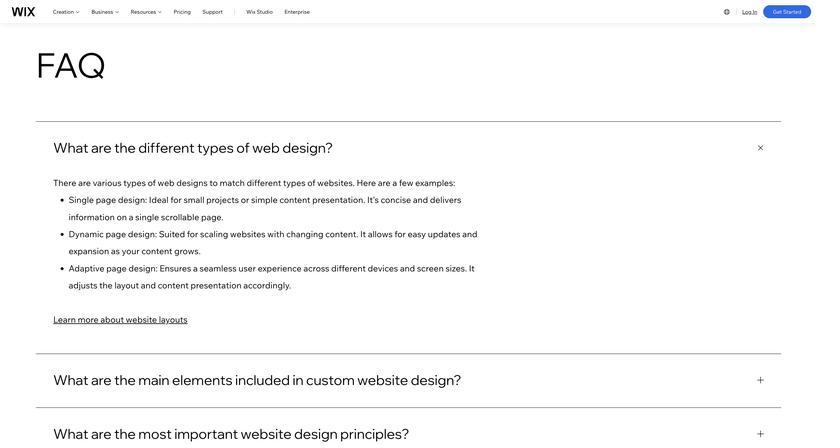 Task type: locate. For each thing, give the bounding box(es) containing it.
page
[[96, 195, 116, 205], [106, 229, 126, 240], [106, 263, 127, 274]]

page for dynamic
[[106, 229, 126, 240]]

it right sizes.
[[469, 263, 475, 274]]

content inside single page design: ideal for small projects or simple content presentation. it's concise and delivers information on a single scrollable page.
[[280, 195, 311, 205]]

get started
[[773, 8, 802, 15]]

2 horizontal spatial of
[[308, 177, 316, 188]]

2 horizontal spatial website
[[358, 371, 408, 389]]

presentation
[[191, 280, 242, 291]]

resources button
[[131, 8, 162, 16]]

and right the updates in the bottom of the page
[[463, 229, 478, 240]]

2 vertical spatial website
[[241, 425, 292, 442]]

what for what are the main elements included in custom website design?
[[53, 371, 89, 389]]

important
[[175, 425, 238, 442]]

wix studio link
[[247, 8, 273, 16]]

are for what are the most important website design principles?
[[91, 425, 112, 442]]

in
[[293, 371, 304, 389]]

0 horizontal spatial web
[[158, 177, 175, 188]]

seamless
[[200, 263, 237, 274]]

1 horizontal spatial different
[[247, 177, 281, 188]]

1 vertical spatial it
[[469, 263, 475, 274]]

1 vertical spatial what
[[53, 371, 89, 389]]

page down "various"
[[96, 195, 116, 205]]

0 horizontal spatial website
[[126, 314, 157, 325]]

for
[[171, 195, 182, 205], [187, 229, 198, 240], [395, 229, 406, 240]]

2 vertical spatial page
[[106, 263, 127, 274]]

different inside adaptive page design: ensures a seamless user experience across different devices and screen sizes. it adjusts the layout and content presentation accordingly.
[[331, 263, 366, 274]]

1 horizontal spatial types
[[197, 139, 234, 156]]

it
[[360, 229, 366, 240], [469, 263, 475, 274]]

websites.
[[317, 177, 355, 188]]

scaling
[[200, 229, 228, 240]]

what for what are the most important website design principles?
[[53, 425, 89, 442]]

page down 'as'
[[106, 263, 127, 274]]

the for main
[[114, 371, 136, 389]]

1 horizontal spatial website
[[241, 425, 292, 442]]

presentation.
[[312, 195, 365, 205]]

page inside dynamic page design: suited for scaling websites with changing content. it allows for easy updates and expansion as your content grows.
[[106, 229, 126, 240]]

sizes.
[[446, 263, 467, 274]]

what are the different types of web design?
[[53, 139, 333, 156]]

1 vertical spatial a
[[129, 212, 133, 222]]

the inside adaptive page design: ensures a seamless user experience across different devices and screen sizes. it adjusts the layout and content presentation accordingly.
[[99, 280, 113, 291]]

started
[[784, 8, 802, 15]]

layout
[[115, 280, 139, 291]]

ideal
[[149, 195, 169, 205]]

content down 'suited'
[[142, 246, 172, 257]]

there
[[53, 177, 76, 188]]

different for designs
[[247, 177, 281, 188]]

page inside adaptive page design: ensures a seamless user experience across different devices and screen sizes. it adjusts the layout and content presentation accordingly.
[[106, 263, 127, 274]]

design:
[[118, 195, 147, 205], [128, 229, 157, 240], [129, 263, 158, 274]]

page up 'as'
[[106, 229, 126, 240]]

grows.
[[174, 246, 201, 257]]

layouts
[[159, 314, 188, 325]]

website inside what are the most important website design principles? list item
[[241, 425, 292, 442]]

1 vertical spatial page
[[106, 229, 126, 240]]

2 vertical spatial design:
[[129, 263, 158, 274]]

1 vertical spatial website
[[358, 371, 408, 389]]

for inside single page design: ideal for small projects or simple content presentation. it's concise and delivers information on a single scrollable page.
[[171, 195, 182, 205]]

scrollable
[[161, 212, 199, 222]]

0 vertical spatial a
[[393, 177, 397, 188]]

single
[[135, 212, 159, 222]]

0 horizontal spatial it
[[360, 229, 366, 240]]

design: inside single page design: ideal for small projects or simple content presentation. it's concise and delivers information on a single scrollable page.
[[118, 195, 147, 205]]

2 horizontal spatial different
[[331, 263, 366, 274]]

0 vertical spatial web
[[253, 139, 280, 156]]

0 vertical spatial design:
[[118, 195, 147, 205]]

1 vertical spatial different
[[247, 177, 281, 188]]

devices
[[368, 263, 398, 274]]

2 vertical spatial content
[[158, 280, 189, 291]]

2 horizontal spatial for
[[395, 229, 406, 240]]

1 horizontal spatial it
[[469, 263, 475, 274]]

for for suited
[[187, 229, 198, 240]]

content down ensures
[[158, 280, 189, 291]]

web
[[253, 139, 280, 156], [158, 177, 175, 188]]

page inside single page design: ideal for small projects or simple content presentation. it's concise and delivers information on a single scrollable page.
[[96, 195, 116, 205]]

and right layout
[[141, 280, 156, 291]]

0 vertical spatial page
[[96, 195, 116, 205]]

user
[[239, 263, 256, 274]]

design: up on
[[118, 195, 147, 205]]

a down grows.
[[193, 263, 198, 274]]

what inside "list item"
[[53, 371, 89, 389]]

design: inside dynamic page design: suited for scaling websites with changing content. it allows for easy updates and expansion as your content grows.
[[128, 229, 157, 240]]

your
[[122, 246, 140, 257]]

few
[[399, 177, 414, 188]]

a inside single page design: ideal for small projects or simple content presentation. it's concise and delivers information on a single scrollable page.
[[129, 212, 133, 222]]

design?
[[283, 139, 333, 156], [411, 371, 462, 389]]

screen
[[417, 263, 444, 274]]

content inside adaptive page design: ensures a seamless user experience across different devices and screen sizes. it adjusts the layout and content presentation accordingly.
[[158, 280, 189, 291]]

websites
[[230, 229, 266, 240]]

various
[[93, 177, 122, 188]]

1 horizontal spatial for
[[187, 229, 198, 240]]

content for scaling
[[142, 246, 172, 257]]

adaptive
[[69, 263, 104, 274]]

design: down your
[[129, 263, 158, 274]]

0 horizontal spatial for
[[171, 195, 182, 205]]

the for different
[[114, 139, 136, 156]]

1 vertical spatial design:
[[128, 229, 157, 240]]

content inside dynamic page design: suited for scaling websites with changing content. it allows for easy updates and expansion as your content grows.
[[142, 246, 172, 257]]

website
[[126, 314, 157, 325], [358, 371, 408, 389], [241, 425, 292, 442]]

2 what from the top
[[53, 371, 89, 389]]

0 vertical spatial what
[[53, 139, 89, 156]]

log in
[[743, 8, 758, 15]]

the inside "list item"
[[114, 371, 136, 389]]

wix
[[247, 8, 256, 15]]

2 vertical spatial a
[[193, 263, 198, 274]]

for up grows.
[[187, 229, 198, 240]]

adjusts
[[69, 280, 98, 291]]

0 horizontal spatial of
[[148, 177, 156, 188]]

1 what from the top
[[53, 139, 89, 156]]

examples:
[[416, 177, 455, 188]]

suited
[[159, 229, 185, 240]]

0 horizontal spatial a
[[129, 212, 133, 222]]

types
[[197, 139, 234, 156], [124, 177, 146, 188], [283, 177, 306, 188]]

concise
[[381, 195, 411, 205]]

for left easy
[[395, 229, 406, 240]]

0 vertical spatial design?
[[283, 139, 333, 156]]

enterprise
[[285, 8, 310, 15]]

1 horizontal spatial design?
[[411, 371, 462, 389]]

1 horizontal spatial web
[[253, 139, 280, 156]]

design: inside adaptive page design: ensures a seamless user experience across different devices and screen sizes. it adjusts the layout and content presentation accordingly.
[[129, 263, 158, 274]]

are for there are various types of web designs to match different types of websites. here are a few examples:
[[78, 177, 91, 188]]

design: for your
[[128, 229, 157, 240]]

0 vertical spatial website
[[126, 314, 157, 325]]

and
[[413, 195, 428, 205], [463, 229, 478, 240], [400, 263, 415, 274], [141, 280, 156, 291]]

included
[[235, 371, 290, 389]]

it left allows
[[360, 229, 366, 240]]

3 what from the top
[[53, 425, 89, 442]]

the
[[114, 139, 136, 156], [99, 280, 113, 291], [114, 371, 136, 389], [114, 425, 136, 442]]

updates
[[428, 229, 461, 240]]

for right ideal on the left of page
[[171, 195, 182, 205]]

1 horizontal spatial a
[[193, 263, 198, 274]]

on
[[117, 212, 127, 222]]

design: for single
[[118, 195, 147, 205]]

0 horizontal spatial different
[[138, 139, 195, 156]]

content right simple
[[280, 195, 311, 205]]

and down 'few'
[[413, 195, 428, 205]]

a right on
[[129, 212, 133, 222]]

1 vertical spatial design?
[[411, 371, 462, 389]]

1 vertical spatial content
[[142, 246, 172, 257]]

are
[[91, 139, 112, 156], [78, 177, 91, 188], [378, 177, 391, 188], [91, 371, 112, 389], [91, 425, 112, 442]]

list
[[36, 120, 782, 445]]

what for what are the different types of web design?
[[53, 139, 89, 156]]

business
[[92, 8, 113, 15]]

different for user
[[331, 263, 366, 274]]

a left 'few'
[[393, 177, 397, 188]]

design: down single
[[128, 229, 157, 240]]

0 horizontal spatial design?
[[283, 139, 333, 156]]

accordingly.
[[244, 280, 291, 291]]

resources
[[131, 8, 156, 15]]

0 vertical spatial it
[[360, 229, 366, 240]]

of
[[237, 139, 250, 156], [148, 177, 156, 188], [308, 177, 316, 188]]

are inside "list item"
[[91, 371, 112, 389]]

it inside dynamic page design: suited for scaling websites with changing content. it allows for easy updates and expansion as your content grows.
[[360, 229, 366, 240]]

0 vertical spatial content
[[280, 195, 311, 205]]

content
[[280, 195, 311, 205], [142, 246, 172, 257], [158, 280, 189, 291]]

website inside what are the different types of web design? list item
[[126, 314, 157, 325]]

2 vertical spatial different
[[331, 263, 366, 274]]

2 vertical spatial what
[[53, 425, 89, 442]]

what
[[53, 139, 89, 156], [53, 371, 89, 389], [53, 425, 89, 442]]



Task type: vqa. For each thing, say whether or not it's contained in the screenshot.
ONLINE CLOTHING STORE
no



Task type: describe. For each thing, give the bounding box(es) containing it.
page for adaptive
[[106, 263, 127, 274]]

learn
[[53, 314, 76, 325]]

ensures
[[160, 263, 191, 274]]

0 horizontal spatial types
[[124, 177, 146, 188]]

it's
[[367, 195, 379, 205]]

design
[[294, 425, 338, 442]]

for for ideal
[[171, 195, 182, 205]]

across
[[304, 263, 330, 274]]

there are various types of web designs to match different types of websites. here are a few examples:
[[53, 177, 455, 188]]

about
[[101, 314, 124, 325]]

dynamic page design: suited for scaling websites with changing content. it allows for easy updates and expansion as your content grows.
[[69, 229, 478, 257]]

studio
[[257, 8, 273, 15]]

projects
[[206, 195, 239, 205]]

main
[[138, 371, 169, 389]]

information
[[69, 212, 115, 222]]

and inside single page design: ideal for small projects or simple content presentation. it's concise and delivers information on a single scrollable page.
[[413, 195, 428, 205]]

allows
[[368, 229, 393, 240]]

dynamic
[[69, 229, 104, 240]]

elements
[[172, 371, 233, 389]]

content.
[[326, 229, 359, 240]]

principles?
[[340, 425, 410, 442]]

designs
[[177, 177, 208, 188]]

match
[[220, 177, 245, 188]]

in
[[753, 8, 758, 15]]

creation
[[53, 8, 74, 15]]

the for most
[[114, 425, 136, 442]]

enterprise link
[[285, 8, 310, 16]]

design? inside list item
[[283, 139, 333, 156]]

delivers
[[430, 195, 462, 205]]

easy
[[408, 229, 426, 240]]

experience
[[258, 263, 302, 274]]

design: for and
[[129, 263, 158, 274]]

log in link
[[743, 8, 758, 16]]

pricing link
[[174, 8, 191, 16]]

most
[[138, 425, 172, 442]]

more
[[78, 314, 99, 325]]

custom
[[306, 371, 355, 389]]

page for single
[[96, 195, 116, 205]]

what are the different types of web design? list item
[[36, 120, 782, 353]]

expansion
[[69, 246, 109, 257]]

are for what are the main elements included in custom website design?
[[91, 371, 112, 389]]

a inside adaptive page design: ensures a seamless user experience across different devices and screen sizes. it adjusts the layout and content presentation accordingly.
[[193, 263, 198, 274]]

what are the main elements included in custom website design? list item
[[36, 353, 782, 407]]

2 horizontal spatial types
[[283, 177, 306, 188]]

what are the main elements included in custom website design?
[[53, 371, 462, 389]]

support link
[[203, 8, 223, 16]]

what are the most important website design principles? list item
[[36, 407, 782, 445]]

what are the most important website design principles?
[[53, 425, 410, 442]]

with
[[268, 229, 285, 240]]

adaptive page design: ensures a seamless user experience across different devices and screen sizes. it adjusts the layout and content presentation accordingly.
[[69, 263, 475, 291]]

creation button
[[53, 8, 80, 16]]

and inside dynamic page design: suited for scaling websites with changing content. it allows for easy updates and expansion as your content grows.
[[463, 229, 478, 240]]

1 vertical spatial web
[[158, 177, 175, 188]]

pricing
[[174, 8, 191, 15]]

faq
[[36, 43, 106, 86]]

changing
[[286, 229, 324, 240]]

to
[[210, 177, 218, 188]]

language selector, english selected image
[[723, 8, 731, 16]]

1 horizontal spatial of
[[237, 139, 250, 156]]

0 vertical spatial different
[[138, 139, 195, 156]]

list containing what are the different types of web design?
[[36, 120, 782, 445]]

as
[[111, 246, 120, 257]]

it inside adaptive page design: ensures a seamless user experience across different devices and screen sizes. it adjusts the layout and content presentation accordingly.
[[469, 263, 475, 274]]

here
[[357, 177, 376, 188]]

log
[[743, 8, 752, 15]]

content for seamless
[[158, 280, 189, 291]]

support
[[203, 8, 223, 15]]

website inside what are the main elements included in custom website design? "list item"
[[358, 371, 408, 389]]

single
[[69, 195, 94, 205]]

2 horizontal spatial a
[[393, 177, 397, 188]]

get started link
[[764, 5, 812, 18]]

simple
[[251, 195, 278, 205]]

or
[[241, 195, 249, 205]]

are for what are the different types of web design?
[[91, 139, 112, 156]]

page.
[[201, 212, 223, 222]]

learn more about website layouts link
[[53, 314, 188, 325]]

get
[[773, 8, 782, 15]]

learn more about website layouts
[[53, 314, 188, 325]]

single page design: ideal for small projects or simple content presentation. it's concise and delivers information on a single scrollable page.
[[69, 195, 462, 222]]

wix studio
[[247, 8, 273, 15]]

small
[[184, 195, 205, 205]]

design? inside "list item"
[[411, 371, 462, 389]]

and left screen at the right
[[400, 263, 415, 274]]

business button
[[92, 8, 119, 16]]



